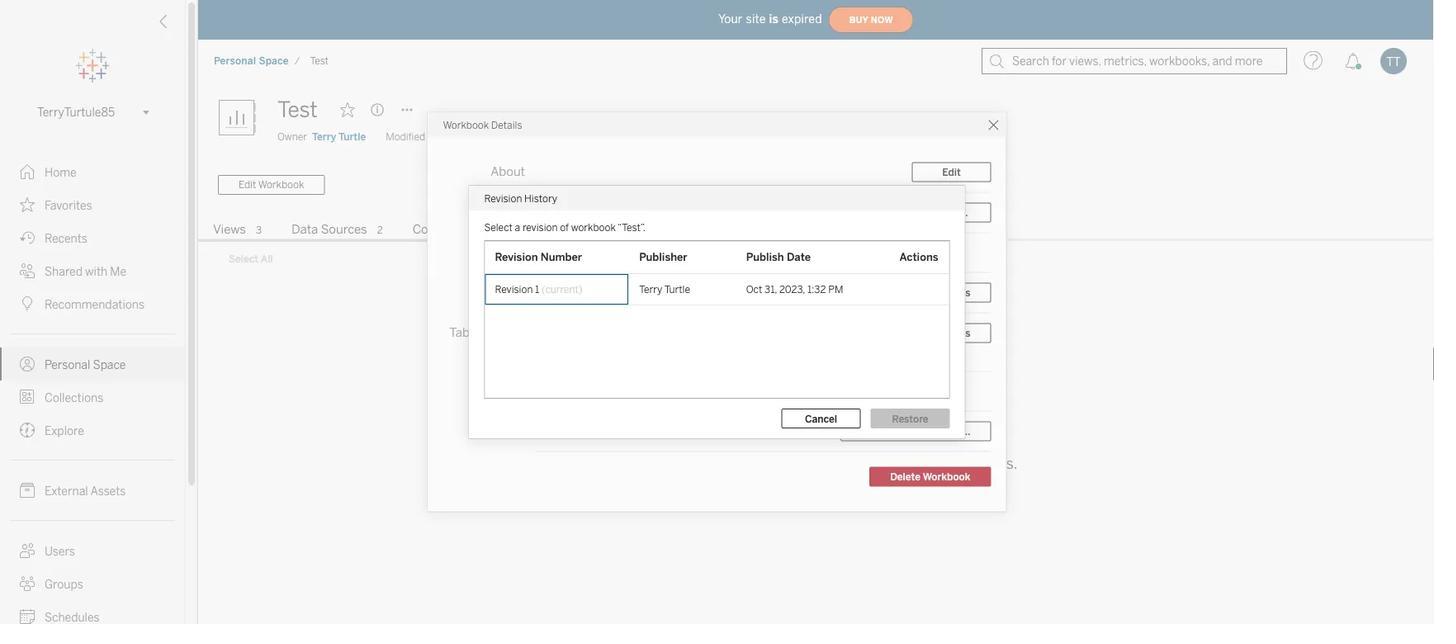 Task type: locate. For each thing, give the bounding box(es) containing it.
2023, down date
[[780, 284, 805, 296]]

view revision history… button
[[841, 422, 991, 441]]

1 horizontal spatial terry
[[541, 247, 566, 259]]

terry inside workbook details dialog
[[541, 247, 566, 259]]

0 vertical spatial modified
[[386, 131, 425, 143]]

1 horizontal spatial owner
[[488, 245, 525, 260]]

oct
[[430, 131, 447, 143], [746, 284, 763, 296]]

1 vertical spatial 2023,
[[780, 284, 805, 296]]

workbook inside test main content
[[258, 179, 304, 191]]

workbook right of
[[571, 222, 616, 234]]

grid
[[485, 241, 949, 398]]

revision history dialog
[[470, 186, 965, 439]]

oct inside 'row'
[[746, 284, 763, 296]]

terry turtle down publisher
[[639, 284, 690, 296]]

test main content
[[198, 83, 1435, 624]]

2 vertical spatial workbook
[[923, 471, 971, 483]]

1 vertical spatial personal space
[[45, 358, 126, 372]]

owner inside workbook details dialog
[[488, 245, 525, 260]]

select inside button
[[229, 253, 259, 265]]

owner down metrics at the left of the page
[[488, 245, 525, 260]]

1 vertical spatial oct
[[746, 284, 763, 296]]

0 horizontal spatial owner
[[277, 131, 307, 143]]

0 vertical spatial owner
[[277, 131, 307, 143]]

row containing revision 1
[[485, 274, 949, 306]]

1 horizontal spatial tabbed
[[907, 327, 941, 339]]

1 horizontal spatial tags
[[949, 287, 971, 299]]

revision down a
[[495, 251, 538, 264]]

31, inside 'row'
[[765, 284, 777, 296]]

1:32
[[494, 131, 514, 143], [808, 284, 826, 296]]

2 horizontal spatial turtle
[[665, 284, 690, 296]]

2 horizontal spatial space
[[586, 206, 616, 218]]

1 horizontal spatial 1:32
[[808, 284, 826, 296]]

2 horizontal spatial personal
[[541, 206, 583, 218]]

0 horizontal spatial terry
[[312, 131, 336, 143]]

select down location at the top left of page
[[484, 222, 513, 234]]

pm up the about
[[516, 131, 532, 143]]

delete workbook
[[890, 471, 971, 483]]

1 horizontal spatial terry turtle
[[639, 284, 690, 296]]

1 horizontal spatial 31,
[[765, 284, 777, 296]]

terry up edit workbook button
[[312, 131, 336, 143]]

1 vertical spatial terry turtle link
[[540, 246, 598, 259]]

tags up edit tabbed views
[[949, 287, 971, 299]]

revision left 1
[[495, 284, 533, 296]]

edit for edit tags
[[928, 287, 947, 299]]

1 horizontal spatial pm
[[829, 284, 844, 296]]

a
[[515, 222, 520, 234]]

edit tabbed views button
[[865, 323, 991, 343]]

date
[[787, 251, 811, 264]]

personal space inside main navigation. press the up and down arrow keys to access links. element
[[45, 358, 126, 372]]

tabbed down edit tags button
[[907, 327, 941, 339]]

workbook
[[571, 222, 616, 234], [868, 455, 936, 472]]

1 vertical spatial terry turtle
[[639, 284, 690, 296]]

0 vertical spatial personal space link
[[213, 54, 290, 68]]

2 horizontal spatial terry
[[639, 284, 663, 296]]

31, left details
[[450, 131, 463, 143]]

terry inside 'row'
[[639, 284, 663, 296]]

workbook left details
[[443, 119, 489, 131]]

personal space link up "collections"
[[0, 348, 185, 381]]

personal space up custom
[[541, 206, 616, 218]]

1 vertical spatial test
[[277, 97, 318, 123]]

personal space link left /
[[213, 54, 290, 68]]

personal space link
[[213, 54, 290, 68], [540, 205, 617, 219], [0, 348, 185, 381]]

1 horizontal spatial modified
[[476, 424, 525, 439]]

workbook up 3
[[258, 179, 304, 191]]

0 horizontal spatial personal space
[[45, 358, 126, 372]]

views
[[494, 325, 525, 340]]

0 vertical spatial workbook
[[443, 119, 489, 131]]

home link
[[0, 155, 185, 188]]

external
[[45, 484, 88, 498]]

home
[[45, 166, 77, 179]]

0 horizontal spatial space
[[93, 358, 126, 372]]

grid containing revision number
[[485, 241, 949, 398]]

2 vertical spatial personal space link
[[0, 348, 185, 381]]

personal up "collections"
[[45, 358, 90, 372]]

0 vertical spatial terry turtle link
[[312, 130, 366, 145]]

tags left 1
[[499, 285, 525, 300]]

276.0 kb
[[540, 385, 581, 397]]

select
[[484, 222, 513, 234], [229, 253, 259, 265]]

to
[[823, 455, 837, 472]]

2023, up the about
[[465, 131, 492, 143]]

select a revision of workbook "test".
[[484, 222, 646, 234]]

modified left workbook details
[[386, 131, 425, 143]]

1 vertical spatial terry
[[541, 247, 566, 259]]

move… button
[[912, 203, 991, 223]]

space
[[259, 55, 289, 67], [586, 206, 616, 218], [93, 358, 126, 372]]

test element
[[305, 55, 334, 67]]

1 horizontal spatial oct
[[746, 284, 763, 296]]

0 vertical spatial space
[[259, 55, 289, 67]]

pm
[[516, 131, 532, 143], [829, 284, 844, 296]]

turtle
[[339, 131, 366, 143], [568, 247, 597, 259], [665, 284, 690, 296]]

shared with me
[[45, 265, 127, 278]]

tabbed
[[450, 325, 491, 340], [907, 327, 941, 339]]

users link
[[0, 534, 185, 567]]

modified inside workbook details dialog
[[476, 424, 525, 439]]

1 vertical spatial 31,
[[765, 284, 777, 296]]

0 horizontal spatial 1:32
[[494, 131, 514, 143]]

0 vertical spatial personal space
[[541, 206, 616, 218]]

0 vertical spatial test
[[310, 55, 329, 67]]

pm down sub-spaces tab list
[[829, 284, 844, 296]]

personal up of
[[541, 206, 583, 218]]

1 vertical spatial owner
[[488, 245, 525, 260]]

workbook image
[[218, 93, 268, 143]]

0 horizontal spatial terry turtle link
[[312, 130, 366, 145]]

1:32 down date
[[808, 284, 826, 296]]

owner inside test main content
[[277, 131, 307, 143]]

2 vertical spatial space
[[93, 358, 126, 372]]

edit for edit
[[942, 166, 961, 178]]

tags inside button
[[949, 287, 971, 299]]

1 vertical spatial turtle
[[568, 247, 597, 259]]

2 vertical spatial personal
[[45, 358, 90, 372]]

1 vertical spatial workbook
[[868, 455, 936, 472]]

2 horizontal spatial views
[[943, 327, 971, 339]]

1 horizontal spatial 2023,
[[780, 284, 805, 296]]

1 vertical spatial 1:32
[[808, 284, 826, 296]]

1 horizontal spatial terry turtle link
[[540, 246, 598, 259]]

terry turtle link down select a revision of workbook "test". at the top of the page
[[540, 246, 598, 259]]

modified
[[386, 131, 425, 143], [476, 424, 525, 439]]

0 vertical spatial 2023,
[[465, 131, 492, 143]]

explore link
[[0, 414, 185, 447]]

personal space link up custom
[[540, 205, 617, 219]]

1 vertical spatial select
[[229, 253, 259, 265]]

revision for revision 1 (current)
[[495, 284, 533, 296]]

external assets link
[[0, 474, 185, 507]]

details
[[491, 119, 522, 131]]

groups
[[45, 578, 83, 591]]

revision down restore in the bottom of the page
[[886, 426, 926, 438]]

workbook for edit workbook
[[258, 179, 304, 191]]

terry turtle link down test element
[[312, 130, 366, 145]]

select for select all
[[229, 253, 259, 265]]

select left all
[[229, 253, 259, 265]]

0 vertical spatial 31,
[[450, 131, 463, 143]]

views down edit tags
[[943, 327, 971, 339]]

move…
[[935, 207, 968, 219]]

modified for modified oct 31, 2023, 1:32 pm
[[386, 131, 425, 143]]

workbook
[[443, 119, 489, 131], [258, 179, 304, 191], [923, 471, 971, 483]]

custom
[[566, 222, 611, 237]]

data
[[292, 222, 318, 237]]

revision for revision number
[[495, 251, 538, 264]]

revision inside 'row'
[[495, 284, 533, 296]]

31, down publish
[[765, 284, 777, 296]]

tags
[[499, 285, 525, 300], [949, 287, 971, 299]]

1:32 up the about
[[494, 131, 514, 143]]

0 horizontal spatial tags
[[499, 285, 525, 300]]

pm inside test main content
[[516, 131, 532, 143]]

tabbed left views on the left of the page
[[450, 325, 491, 340]]

all
[[261, 253, 273, 265]]

buy now button
[[829, 7, 914, 33]]

owner up edit workbook
[[277, 131, 307, 143]]

"test".
[[618, 222, 646, 234]]

restore
[[892, 413, 929, 425]]

2 horizontal spatial workbook
[[923, 471, 971, 483]]

0 vertical spatial personal
[[214, 55, 256, 67]]

terry turtle
[[541, 247, 597, 259], [639, 284, 690, 296]]

oct down publish
[[746, 284, 763, 296]]

views
[[213, 222, 246, 237], [614, 222, 646, 237], [943, 327, 971, 339]]

select inside revision history dialog
[[484, 222, 513, 234]]

custom views
[[566, 222, 646, 237]]

recommendations link
[[0, 287, 185, 320]]

space up custom views
[[586, 206, 616, 218]]

edit workbook button
[[218, 175, 325, 195]]

0 horizontal spatial 2023,
[[465, 131, 492, 143]]

modified inside test main content
[[386, 131, 425, 143]]

1 horizontal spatial personal space
[[541, 206, 616, 218]]

space left /
[[259, 55, 289, 67]]

1 horizontal spatial turtle
[[568, 247, 597, 259]]

personal space up collections link
[[45, 358, 126, 372]]

1 vertical spatial pm
[[829, 284, 844, 296]]

personal up workbook image
[[214, 55, 256, 67]]

size
[[502, 384, 525, 399]]

1 vertical spatial personal space link
[[540, 205, 617, 219]]

are
[[658, 455, 679, 472]]

views.
[[976, 455, 1018, 472]]

space up collections link
[[93, 358, 126, 372]]

1 horizontal spatial workbook
[[868, 455, 936, 472]]

edit inside test main content
[[239, 179, 256, 191]]

1:32 inside test main content
[[494, 131, 514, 143]]

0 horizontal spatial views
[[213, 222, 246, 237]]

1 vertical spatial modified
[[476, 424, 525, 439]]

1 vertical spatial space
[[586, 206, 616, 218]]

views right custom
[[614, 222, 646, 237]]

cell inside revision history dialog
[[890, 274, 949, 306]]

0
[[530, 224, 536, 236]]

1 vertical spatial workbook
[[258, 179, 304, 191]]

cell
[[890, 274, 949, 306]]

0 horizontal spatial oct
[[430, 131, 447, 143]]

0 horizontal spatial personal
[[45, 358, 90, 372]]

31,
[[450, 131, 463, 143], [765, 284, 777, 296]]

2 vertical spatial terry
[[639, 284, 663, 296]]

1 horizontal spatial personal
[[214, 55, 256, 67]]

1 vertical spatial personal
[[541, 206, 583, 218]]

test right /
[[310, 55, 329, 67]]

sources
[[321, 222, 367, 237]]

0 vertical spatial workbook
[[571, 222, 616, 234]]

0 vertical spatial terry turtle
[[541, 247, 597, 259]]

modified down size
[[476, 424, 525, 439]]

workbook down view revision history… button at the bottom of the page
[[868, 455, 936, 472]]

terry inside test main content
[[312, 131, 336, 143]]

0 vertical spatial oct
[[430, 131, 447, 143]]

0 vertical spatial select
[[484, 222, 513, 234]]

276.0
[[540, 385, 566, 397]]

revision up location at the top left of page
[[484, 192, 522, 204]]

terry turtle link
[[312, 130, 366, 145], [540, 246, 598, 259]]

0 horizontal spatial turtle
[[339, 131, 366, 143]]

views left 3
[[213, 222, 246, 237]]

test up owner terry turtle
[[277, 97, 318, 123]]

0 horizontal spatial 31,
[[450, 131, 463, 143]]

2 vertical spatial turtle
[[665, 284, 690, 296]]

1 horizontal spatial views
[[614, 222, 646, 237]]

2
[[377, 224, 383, 236]]

row inside revision history dialog
[[485, 274, 949, 306]]

buy
[[850, 15, 869, 25]]

/
[[295, 55, 300, 67]]

0 vertical spatial terry
[[312, 131, 336, 143]]

2 horizontal spatial personal space link
[[540, 205, 617, 219]]

0 horizontal spatial pm
[[516, 131, 532, 143]]

terry turtle inside workbook details dialog
[[541, 247, 597, 259]]

0 horizontal spatial terry turtle
[[541, 247, 597, 259]]

1 horizontal spatial select
[[484, 222, 513, 234]]

terry down publisher
[[639, 284, 663, 296]]

row
[[485, 274, 949, 306]]

31, inside test main content
[[450, 131, 463, 143]]

0 horizontal spatial modified
[[386, 131, 425, 143]]

workbook right delete
[[923, 471, 971, 483]]

0 vertical spatial turtle
[[339, 131, 366, 143]]

oct left details
[[430, 131, 447, 143]]

terry turtle down select a revision of workbook "test". at the top of the page
[[541, 247, 597, 259]]

your
[[719, 12, 743, 26]]

me
[[110, 265, 127, 278]]

0 vertical spatial pm
[[516, 131, 532, 143]]

1 horizontal spatial space
[[259, 55, 289, 67]]

0 horizontal spatial select
[[229, 253, 259, 265]]

owner
[[277, 131, 307, 143], [488, 245, 525, 260]]

0 horizontal spatial workbook
[[571, 222, 616, 234]]

2023,
[[465, 131, 492, 143], [780, 284, 805, 296]]

connected
[[413, 222, 475, 237]]

0 horizontal spatial workbook
[[258, 179, 304, 191]]

terry down of
[[541, 247, 566, 259]]

0 vertical spatial 1:32
[[494, 131, 514, 143]]



Task type: describe. For each thing, give the bounding box(es) containing it.
workbook details
[[443, 119, 522, 131]]

edit button
[[912, 162, 991, 182]]

revision 1 (current)
[[495, 284, 583, 296]]

metrics
[[477, 222, 520, 237]]

view revision history…
[[861, 426, 971, 438]]

personal space /
[[214, 55, 300, 67]]

owner for owner
[[488, 245, 525, 260]]

edit tabbed views
[[886, 327, 971, 339]]

history…
[[928, 426, 971, 438]]

personal space inside workbook details dialog
[[541, 206, 616, 218]]

collections link
[[0, 381, 185, 414]]

edit tags
[[928, 287, 971, 299]]

explore
[[45, 424, 84, 438]]

modified for modified
[[476, 424, 525, 439]]

favorites link
[[0, 188, 185, 221]]

terry turtle link inside workbook details dialog
[[540, 246, 598, 259]]

revision
[[523, 222, 558, 234]]

1 horizontal spatial personal space link
[[213, 54, 290, 68]]

sub-spaces tab list
[[198, 220, 1435, 242]]

test inside main content
[[277, 97, 318, 123]]

navigation panel element
[[0, 50, 185, 624]]

recommendations
[[45, 298, 145, 311]]

number
[[541, 251, 582, 264]]

delete workbook button
[[870, 467, 991, 487]]

owner for owner terry turtle
[[277, 131, 307, 143]]

there are no users subscribed to this workbook or its views.
[[615, 455, 1018, 472]]

pm inside 'row'
[[829, 284, 844, 296]]

select all
[[229, 253, 273, 265]]

location
[[477, 205, 525, 220]]

subscribed
[[744, 455, 819, 472]]

revision for revision history
[[484, 192, 522, 204]]

connected metrics
[[413, 222, 520, 237]]

personal inside main navigation. press the up and down arrow keys to access links. element
[[45, 358, 90, 372]]

groups link
[[0, 567, 185, 600]]

kb
[[568, 385, 581, 397]]

publish date
[[746, 251, 811, 264]]

select for select a revision of workbook "test".
[[484, 222, 513, 234]]

owner terry turtle
[[277, 131, 366, 143]]

2023, inside 'row'
[[780, 284, 805, 296]]

1:32 inside 'row'
[[808, 284, 826, 296]]

publish
[[746, 251, 784, 264]]

restore button
[[871, 409, 950, 429]]

workbook for delete workbook
[[923, 471, 971, 483]]

edit workbook
[[239, 179, 304, 191]]

turtle inside test main content
[[339, 131, 366, 143]]

terry turtle inside 'row'
[[639, 284, 690, 296]]

oct inside test main content
[[430, 131, 447, 143]]

3
[[256, 224, 262, 236]]

oct 31, 2023, 1:32 pm
[[746, 284, 844, 296]]

favorites
[[45, 199, 92, 212]]

or
[[939, 455, 953, 472]]

select all button
[[218, 249, 284, 269]]

grid inside revision history dialog
[[485, 241, 949, 398]]

shared
[[45, 265, 83, 278]]

workbook inside test main content
[[868, 455, 936, 472]]

cancel
[[805, 413, 837, 425]]

is
[[769, 12, 779, 26]]

personal inside workbook details dialog
[[541, 206, 583, 218]]

edit for edit workbook
[[239, 179, 256, 191]]

turtle inside workbook details dialog
[[568, 247, 597, 259]]

users
[[703, 455, 741, 472]]

there
[[615, 455, 654, 472]]

external assets
[[45, 484, 126, 498]]

workbook details dialog
[[428, 113, 1006, 512]]

terry turtle link inside test main content
[[312, 130, 366, 145]]

workbook inside revision history dialog
[[571, 222, 616, 234]]

view
[[861, 426, 884, 438]]

this
[[840, 455, 865, 472]]

0 horizontal spatial personal space link
[[0, 348, 185, 381]]

revision inside button
[[886, 426, 926, 438]]

collections
[[45, 391, 103, 405]]

with
[[85, 265, 108, 278]]

revision history
[[484, 192, 557, 204]]

delete
[[890, 471, 921, 483]]

views inside button
[[943, 327, 971, 339]]

tabbed views
[[450, 325, 525, 340]]

revision number
[[495, 251, 582, 264]]

edit for edit tabbed views
[[886, 327, 905, 339]]

recents
[[45, 232, 87, 245]]

assets
[[90, 484, 126, 498]]

users
[[45, 545, 75, 558]]

data sources
[[292, 222, 367, 237]]

0 horizontal spatial tabbed
[[450, 325, 491, 340]]

1
[[535, 284, 540, 296]]

turtle inside 'row'
[[665, 284, 690, 296]]

no
[[683, 455, 700, 472]]

expired
[[782, 12, 822, 26]]

now
[[871, 15, 893, 25]]

recents link
[[0, 221, 185, 254]]

publisher
[[639, 251, 688, 264]]

history
[[524, 192, 557, 204]]

1 horizontal spatial workbook
[[443, 119, 489, 131]]

2023, inside test main content
[[465, 131, 492, 143]]

cancel button
[[782, 409, 861, 429]]

(current)
[[542, 284, 583, 296]]

of
[[560, 222, 569, 234]]

your site is expired
[[719, 12, 822, 26]]

about
[[491, 164, 525, 179]]

space inside workbook details dialog
[[586, 206, 616, 218]]

space inside main navigation. press the up and down arrow keys to access links. element
[[93, 358, 126, 372]]

modified oct 31, 2023, 1:32 pm
[[386, 131, 532, 143]]

buy now
[[850, 15, 893, 25]]

tabbed inside button
[[907, 327, 941, 339]]

main navigation. press the up and down arrow keys to access links. element
[[0, 155, 185, 624]]



Task type: vqa. For each thing, say whether or not it's contained in the screenshot.


